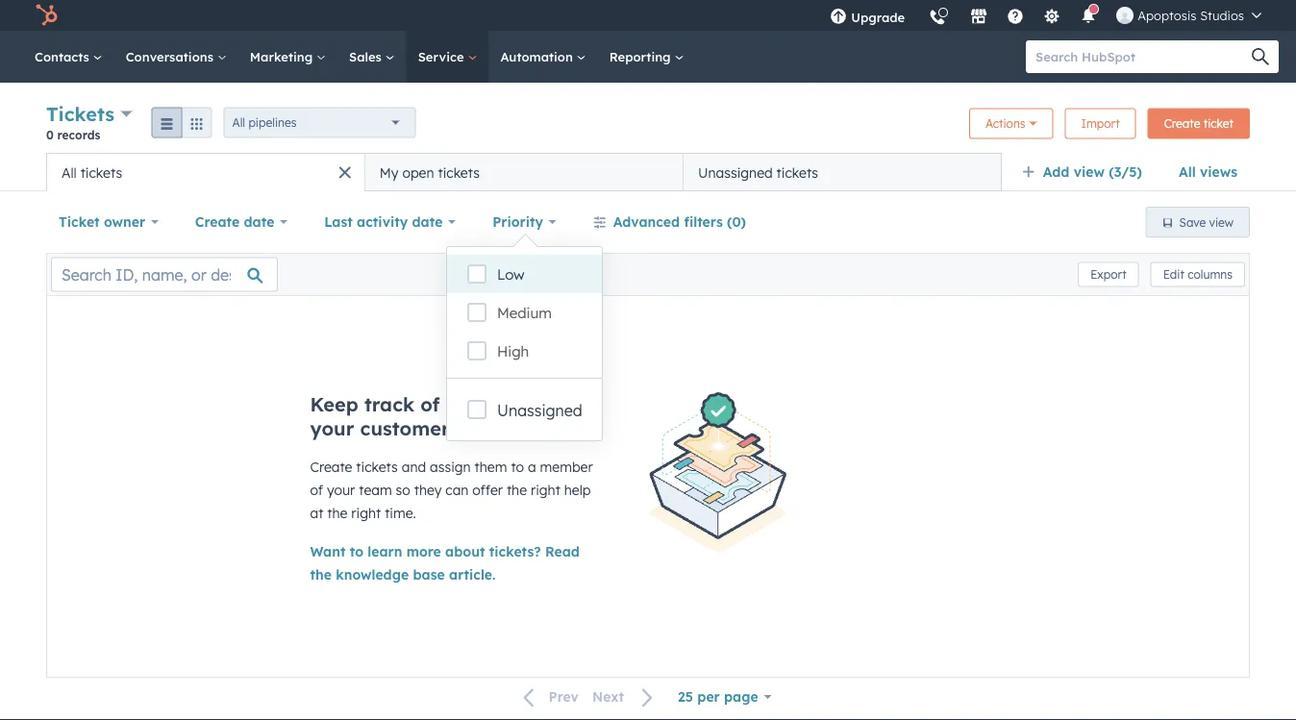 Task type: vqa. For each thing, say whether or not it's contained in the screenshot.
Self at the right
no



Task type: describe. For each thing, give the bounding box(es) containing it.
0 vertical spatial the
[[507, 482, 527, 499]]

0 records
[[46, 127, 100, 142]]

unassigned tickets button
[[683, 153, 1002, 191]]

unassigned for unassigned tickets
[[698, 164, 773, 181]]

next button
[[585, 685, 665, 710]]

keep track of issues with your customers
[[310, 392, 550, 440]]

advanced
[[613, 213, 680, 230]]

actions button
[[969, 108, 1053, 139]]

create for create date
[[195, 213, 240, 230]]

conversations link
[[114, 31, 238, 83]]

help button
[[999, 0, 1032, 31]]

all tickets
[[62, 164, 122, 181]]

a
[[528, 459, 536, 475]]

create date button
[[183, 203, 300, 241]]

edit columns button
[[1151, 262, 1245, 287]]

create tickets and assign them to a member of your team so they can offer the right help at the right time.
[[310, 459, 593, 522]]

create ticket
[[1164, 116, 1234, 131]]

records
[[57, 127, 100, 142]]

page
[[724, 688, 758, 705]]

tickets for create tickets and assign them to a member of your team so they can offer the right help at the right time.
[[356, 459, 398, 475]]

search button
[[1242, 40, 1279, 73]]

tickets?
[[489, 543, 541, 560]]

marketplaces image
[[970, 9, 988, 26]]

all views
[[1179, 163, 1237, 180]]

want
[[310, 543, 346, 560]]

service
[[418, 49, 468, 64]]

save view
[[1179, 215, 1234, 229]]

owner
[[104, 213, 145, 230]]

want to learn more about tickets? read the knowledge base article.
[[310, 543, 580, 583]]

assign
[[430, 459, 471, 475]]

of inside create tickets and assign them to a member of your team so they can offer the right help at the right time.
[[310, 482, 323, 499]]

calling icon image
[[929, 10, 946, 27]]

at
[[310, 505, 323, 522]]

tickets button
[[46, 100, 132, 128]]

create for create tickets and assign them to a member of your team so they can offer the right help at the right time.
[[310, 459, 352, 475]]

Search ID, name, or description search field
[[51, 257, 278, 292]]

help
[[564, 482, 591, 499]]

conversations
[[126, 49, 217, 64]]

hubspot link
[[23, 4, 72, 27]]

and
[[402, 459, 426, 475]]

last activity date
[[324, 213, 443, 230]]

with
[[509, 392, 550, 416]]

import
[[1081, 116, 1120, 131]]

article.
[[449, 566, 496, 583]]

member
[[540, 459, 593, 475]]

all for all pipelines
[[232, 115, 245, 130]]

your inside create tickets and assign them to a member of your team so they can offer the right help at the right time.
[[327, 482, 355, 499]]

issues
[[446, 392, 503, 416]]

them
[[475, 459, 507, 475]]

25 per page button
[[665, 678, 784, 716]]

2 date from the left
[[412, 213, 443, 230]]

my
[[380, 164, 399, 181]]

0 vertical spatial right
[[531, 482, 560, 499]]

want to learn more about tickets? read the knowledge base article. link
[[310, 543, 580, 583]]

team
[[359, 482, 392, 499]]

filters
[[684, 213, 723, 230]]

marketplaces button
[[959, 0, 999, 31]]

automation
[[500, 49, 577, 64]]

priority button
[[480, 203, 569, 241]]

marketing
[[250, 49, 316, 64]]

base
[[413, 566, 445, 583]]

last
[[324, 213, 353, 230]]

menu containing apoptosis studios
[[818, 0, 1273, 38]]

to inside want to learn more about tickets? read the knowledge base article.
[[350, 543, 363, 560]]

add
[[1043, 163, 1070, 180]]

sales
[[349, 49, 385, 64]]

tickets inside button
[[438, 164, 480, 181]]

add view (3/5) button
[[1009, 153, 1166, 191]]

automation link
[[489, 31, 598, 83]]

offer
[[472, 482, 503, 499]]

save view button
[[1146, 207, 1250, 237]]

settings link
[[1032, 0, 1072, 31]]

knowledge
[[336, 566, 409, 583]]

list box containing low
[[447, 247, 602, 378]]

sales link
[[338, 31, 406, 83]]

so
[[396, 482, 410, 499]]

to inside create tickets and assign them to a member of your team so they can offer the right help at the right time.
[[511, 459, 524, 475]]

apoptosis studios button
[[1105, 0, 1273, 31]]

all for all views
[[1179, 163, 1196, 180]]

reporting link
[[598, 31, 696, 83]]

medium
[[497, 304, 552, 322]]

apoptosis
[[1138, 7, 1197, 23]]

export
[[1090, 267, 1127, 282]]

hubspot image
[[35, 4, 58, 27]]

tickets for all tickets
[[80, 164, 122, 181]]

all views link
[[1166, 153, 1250, 191]]

export button
[[1078, 262, 1139, 287]]



Task type: locate. For each thing, give the bounding box(es) containing it.
per
[[697, 688, 720, 705]]

all left the pipelines
[[232, 115, 245, 130]]

0 horizontal spatial all
[[62, 164, 77, 181]]

2 vertical spatial create
[[310, 459, 352, 475]]

views
[[1200, 163, 1237, 180]]

track
[[364, 392, 415, 416]]

notifications button
[[1072, 0, 1105, 31]]

prev
[[549, 689, 579, 705]]

all for all tickets
[[62, 164, 77, 181]]

all inside all views link
[[1179, 163, 1196, 180]]

tickets banner
[[46, 100, 1250, 153]]

apoptosis studios
[[1138, 7, 1244, 23]]

create inside button
[[1164, 116, 1200, 131]]

0 vertical spatial create
[[1164, 116, 1200, 131]]

all tickets button
[[46, 153, 365, 191]]

1 horizontal spatial of
[[420, 392, 440, 416]]

tickets inside create tickets and assign them to a member of your team so they can offer the right help at the right time.
[[356, 459, 398, 475]]

view right save
[[1209, 215, 1234, 229]]

0 vertical spatial your
[[310, 416, 354, 440]]

1 vertical spatial unassigned
[[497, 401, 582, 420]]

1 vertical spatial to
[[350, 543, 363, 560]]

0 horizontal spatial view
[[1074, 163, 1105, 180]]

create ticket button
[[1148, 108, 1250, 139]]

date down all tickets button
[[244, 213, 274, 230]]

contacts link
[[23, 31, 114, 83]]

of inside keep track of issues with your customers
[[420, 392, 440, 416]]

read
[[545, 543, 580, 560]]

priority
[[492, 213, 543, 230]]

to
[[511, 459, 524, 475], [350, 543, 363, 560]]

2 horizontal spatial all
[[1179, 163, 1196, 180]]

pagination navigation
[[512, 684, 665, 710]]

0 vertical spatial view
[[1074, 163, 1105, 180]]

advanced filters (0) button
[[581, 203, 759, 241]]

view inside popup button
[[1074, 163, 1105, 180]]

0 horizontal spatial date
[[244, 213, 274, 230]]

0 vertical spatial of
[[420, 392, 440, 416]]

the down want
[[310, 566, 332, 583]]

ticket owner button
[[46, 203, 171, 241]]

save
[[1179, 215, 1206, 229]]

to up knowledge
[[350, 543, 363, 560]]

view right add at the top right of page
[[1074, 163, 1105, 180]]

0 horizontal spatial unassigned
[[497, 401, 582, 420]]

tickets
[[46, 102, 114, 126]]

1 vertical spatial right
[[351, 505, 381, 522]]

tickets for unassigned tickets
[[777, 164, 818, 181]]

they
[[414, 482, 442, 499]]

1 horizontal spatial unassigned
[[698, 164, 773, 181]]

prev button
[[512, 685, 585, 710]]

view for add
[[1074, 163, 1105, 180]]

can
[[445, 482, 469, 499]]

1 horizontal spatial view
[[1209, 215, 1234, 229]]

your inside keep track of issues with your customers
[[310, 416, 354, 440]]

upgrade
[[851, 9, 905, 25]]

time.
[[385, 505, 416, 522]]

unassigned
[[698, 164, 773, 181], [497, 401, 582, 420]]

date
[[244, 213, 274, 230], [412, 213, 443, 230]]

1 vertical spatial view
[[1209, 215, 1234, 229]]

keep
[[310, 392, 358, 416]]

my open tickets
[[380, 164, 480, 181]]

service link
[[406, 31, 489, 83]]

(0)
[[727, 213, 746, 230]]

1 horizontal spatial create
[[310, 459, 352, 475]]

menu
[[818, 0, 1273, 38]]

unassigned up a on the bottom left of the page
[[497, 401, 582, 420]]

0 horizontal spatial to
[[350, 543, 363, 560]]

ticket
[[1204, 116, 1234, 131]]

studios
[[1200, 7, 1244, 23]]

create up the 'at'
[[310, 459, 352, 475]]

import button
[[1065, 108, 1136, 139]]

group inside tickets 'banner'
[[151, 107, 212, 138]]

upgrade image
[[830, 9, 847, 26]]

of right track
[[420, 392, 440, 416]]

right down team on the bottom of page
[[351, 505, 381, 522]]

about
[[445, 543, 485, 560]]

my open tickets button
[[365, 153, 683, 191]]

1 horizontal spatial right
[[531, 482, 560, 499]]

all
[[232, 115, 245, 130], [1179, 163, 1196, 180], [62, 164, 77, 181]]

group
[[151, 107, 212, 138]]

add view (3/5)
[[1043, 163, 1142, 180]]

25 per page
[[678, 688, 758, 705]]

2 horizontal spatial create
[[1164, 116, 1200, 131]]

ticket
[[59, 213, 100, 230]]

edit
[[1163, 267, 1184, 282]]

calling icon button
[[921, 2, 954, 30]]

Search HubSpot search field
[[1026, 40, 1262, 73]]

pipelines
[[248, 115, 297, 130]]

notifications image
[[1080, 9, 1097, 26]]

all pipelines button
[[224, 107, 416, 138]]

view for save
[[1209, 215, 1234, 229]]

help image
[[1007, 9, 1024, 26]]

contacts
[[35, 49, 93, 64]]

1 horizontal spatial date
[[412, 213, 443, 230]]

1 vertical spatial the
[[327, 505, 348, 522]]

unassigned inside button
[[698, 164, 773, 181]]

edit columns
[[1163, 267, 1233, 282]]

1 vertical spatial your
[[327, 482, 355, 499]]

create inside popup button
[[195, 213, 240, 230]]

the right "offer"
[[507, 482, 527, 499]]

all inside all pipelines popup button
[[232, 115, 245, 130]]

1 horizontal spatial to
[[511, 459, 524, 475]]

your left team on the bottom of page
[[327, 482, 355, 499]]

ticket owner
[[59, 213, 145, 230]]

all pipelines
[[232, 115, 297, 130]]

create inside create tickets and assign them to a member of your team so they can offer the right help at the right time.
[[310, 459, 352, 475]]

view inside button
[[1209, 215, 1234, 229]]

customers
[[360, 416, 459, 440]]

advanced filters (0)
[[613, 213, 746, 230]]

tara schultz image
[[1117, 7, 1134, 24]]

all down 0 records
[[62, 164, 77, 181]]

1 horizontal spatial all
[[232, 115, 245, 130]]

create for create ticket
[[1164, 116, 1200, 131]]

1 vertical spatial of
[[310, 482, 323, 499]]

1 date from the left
[[244, 213, 274, 230]]

columns
[[1188, 267, 1233, 282]]

the
[[507, 482, 527, 499], [327, 505, 348, 522], [310, 566, 332, 583]]

right
[[531, 482, 560, 499], [351, 505, 381, 522]]

create down all tickets button
[[195, 213, 240, 230]]

unassigned up (0)
[[698, 164, 773, 181]]

list box
[[447, 247, 602, 378]]

0 vertical spatial to
[[511, 459, 524, 475]]

(3/5)
[[1109, 163, 1142, 180]]

your left track
[[310, 416, 354, 440]]

unassigned for unassigned
[[497, 401, 582, 420]]

reporting
[[609, 49, 674, 64]]

open
[[402, 164, 434, 181]]

to left a on the bottom left of the page
[[511, 459, 524, 475]]

search image
[[1252, 48, 1269, 65]]

marketing link
[[238, 31, 338, 83]]

your
[[310, 416, 354, 440], [327, 482, 355, 499]]

the right the 'at'
[[327, 505, 348, 522]]

settings image
[[1043, 9, 1061, 26]]

all inside all tickets button
[[62, 164, 77, 181]]

activity
[[357, 213, 408, 230]]

more
[[406, 543, 441, 560]]

the inside want to learn more about tickets? read the knowledge base article.
[[310, 566, 332, 583]]

1 vertical spatial create
[[195, 213, 240, 230]]

create left ticket
[[1164, 116, 1200, 131]]

0 horizontal spatial of
[[310, 482, 323, 499]]

learn
[[368, 543, 402, 560]]

of up the 'at'
[[310, 482, 323, 499]]

0 vertical spatial unassigned
[[698, 164, 773, 181]]

right down a on the bottom left of the page
[[531, 482, 560, 499]]

next
[[592, 689, 624, 705]]

view
[[1074, 163, 1105, 180], [1209, 215, 1234, 229]]

date right activity
[[412, 213, 443, 230]]

unassigned tickets
[[698, 164, 818, 181]]

all left views
[[1179, 163, 1196, 180]]

create
[[1164, 116, 1200, 131], [195, 213, 240, 230], [310, 459, 352, 475]]

last activity date button
[[312, 203, 468, 241]]

0 horizontal spatial create
[[195, 213, 240, 230]]

2 vertical spatial the
[[310, 566, 332, 583]]

actions
[[985, 116, 1026, 131]]

0 horizontal spatial right
[[351, 505, 381, 522]]



